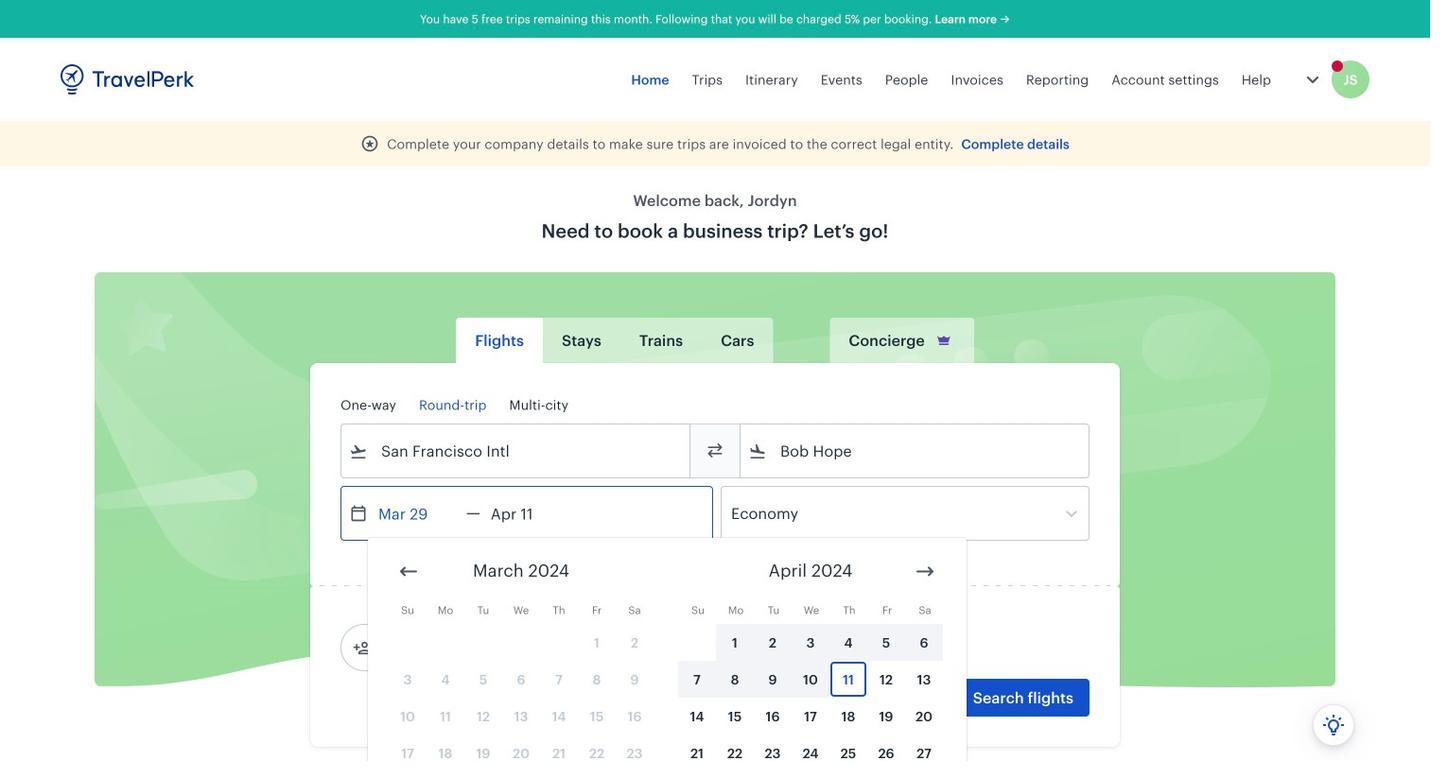 Task type: describe. For each thing, give the bounding box(es) containing it.
Return text field
[[481, 487, 579, 540]]



Task type: locate. For each thing, give the bounding box(es) containing it.
To search field
[[767, 436, 1065, 467]]

Depart text field
[[368, 487, 467, 540]]

Add first traveler search field
[[372, 633, 569, 663]]

calendar application
[[368, 538, 1431, 762]]

move backward to switch to the previous month. image
[[397, 561, 420, 583]]

move forward to switch to the next month. image
[[914, 561, 937, 583]]

From search field
[[368, 436, 665, 467]]



